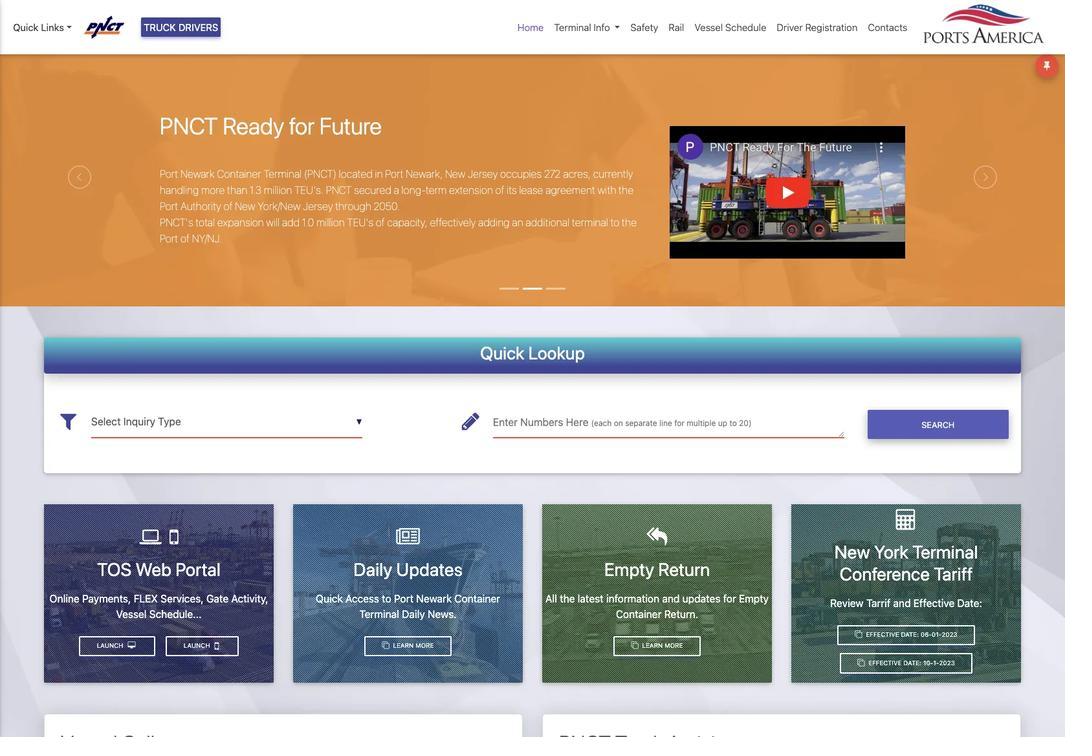 Task type: vqa. For each thing, say whether or not it's contained in the screenshot.
Estimated related to Arrival
no



Task type: describe. For each thing, give the bounding box(es) containing it.
vessel schedule link
[[689, 15, 772, 40]]

terminal info link
[[549, 15, 625, 40]]

for inside all the latest information and updates for empty container return.
[[723, 593, 736, 605]]

learn for updates
[[393, 643, 414, 650]]

01-
[[932, 632, 942, 639]]

agreement
[[546, 184, 595, 196]]

safety link
[[625, 15, 663, 40]]

gate
[[206, 593, 229, 605]]

daily inside quick access to port newark container terminal daily news.
[[402, 609, 425, 620]]

updates
[[682, 593, 720, 605]]

newark inside quick access to port newark container terminal daily news.
[[416, 593, 452, 605]]

terminal inside port newark container terminal (pnct) located in port newark, new jersey occupies 272 acres, currently handling more than 1.3 million teu's.                                 pnct secured a long-term extension of its lease agreement with the port authority of new york/new jersey through 2050. pnct's total expansion will add 1.0 million teu's of capacity,                                 effectively adding an additional terminal to the port of ny/nj.
[[264, 168, 302, 180]]

1 horizontal spatial and
[[893, 598, 911, 609]]

add
[[282, 217, 300, 228]]

acres,
[[563, 168, 591, 180]]

search
[[922, 421, 955, 430]]

1-
[[933, 660, 939, 667]]

272
[[544, 168, 561, 180]]

container inside all the latest information and updates for empty container return.
[[616, 609, 662, 620]]

quick for quick links
[[13, 21, 38, 33]]

return
[[658, 559, 710, 580]]

lease
[[519, 184, 543, 196]]

news.
[[428, 609, 457, 620]]

enter
[[493, 417, 518, 428]]

payments,
[[82, 593, 131, 605]]

numbers
[[520, 417, 563, 428]]

safety
[[631, 21, 658, 33]]

quick access to port newark container terminal daily news.
[[316, 593, 500, 620]]

registration
[[805, 21, 858, 33]]

vessel schedule
[[695, 21, 766, 33]]

information
[[606, 593, 660, 605]]

terminal inside new york terminal conference tariff
[[912, 542, 978, 563]]

2023 for 1-
[[939, 660, 955, 667]]

latest
[[578, 593, 604, 605]]

2 launch link from the left
[[79, 636, 155, 657]]

terminal left info
[[554, 21, 591, 33]]

home
[[518, 21, 544, 33]]

additional
[[526, 217, 570, 228]]

extension
[[449, 184, 493, 196]]

quick links
[[13, 21, 64, 33]]

here
[[566, 417, 588, 428]]

daily updates
[[353, 559, 463, 580]]

teu's
[[347, 217, 373, 228]]

port down pnct's
[[160, 233, 178, 244]]

effective for effective date: 10-1-2023
[[869, 660, 902, 667]]

1 vertical spatial million
[[316, 217, 345, 228]]

home link
[[512, 15, 549, 40]]

occupies
[[500, 168, 542, 180]]

flex
[[134, 593, 158, 605]]

services,
[[161, 593, 204, 605]]

capacity,
[[387, 217, 428, 228]]

links
[[41, 21, 64, 33]]

container inside port newark container terminal (pnct) located in port newark, new jersey occupies 272 acres, currently handling more than 1.3 million teu's.                                 pnct secured a long-term extension of its lease agreement with the port authority of new york/new jersey through 2050. pnct's total expansion will add 1.0 million teu's of capacity,                                 effectively adding an additional terminal to the port of ny/nj.
[[217, 168, 261, 180]]

line
[[659, 419, 672, 428]]

pnct's
[[160, 217, 193, 228]]

0 vertical spatial effective
[[914, 598, 955, 609]]

empty return
[[604, 559, 710, 580]]

port newark container terminal (pnct) located in port newark, new jersey occupies 272 acres, currently handling more than 1.3 million teu's.                                 pnct secured a long-term extension of its lease agreement with the port authority of new york/new jersey through 2050. pnct's total expansion will add 1.0 million teu's of capacity,                                 effectively adding an additional terminal to the port of ny/nj.
[[160, 168, 637, 244]]

updates
[[396, 559, 463, 580]]

tarrif
[[866, 598, 891, 609]]

1.0
[[302, 217, 314, 228]]

currently
[[593, 168, 633, 180]]

of down than
[[224, 200, 233, 212]]

total
[[196, 217, 215, 228]]

teu's.
[[294, 184, 324, 196]]

an
[[512, 217, 523, 228]]

all
[[546, 593, 557, 605]]

port up handling
[[160, 168, 178, 180]]

new inside new york terminal conference tariff
[[834, 542, 870, 563]]

schedule...
[[149, 609, 202, 620]]

quick for quick lookup
[[480, 343, 525, 363]]

handling
[[160, 184, 199, 196]]

review tarrif and effective date:
[[830, 598, 982, 609]]

1 launch link from the left
[[166, 636, 239, 657]]

newark,
[[406, 168, 443, 180]]

port up pnct's
[[160, 200, 178, 212]]

truck drivers
[[144, 21, 218, 33]]

schedule
[[725, 21, 766, 33]]

for inside enter numbers here (each on separate line for multiple up to 20)
[[674, 419, 685, 428]]

clone image for empty return
[[631, 643, 638, 650]]

long-
[[401, 184, 426, 196]]

truck drivers link
[[141, 17, 221, 37]]

term
[[426, 184, 447, 196]]

06-
[[921, 632, 932, 639]]

learn more link for updates
[[364, 636, 452, 657]]

contacts
[[868, 21, 908, 33]]

the inside all the latest information and updates for empty container return.
[[560, 593, 575, 605]]

effective date: 10-1-2023
[[867, 660, 955, 667]]

pnct ready for future image
[[0, 48, 1065, 379]]

launch for desktop icon
[[97, 643, 125, 650]]

info
[[594, 21, 610, 33]]

0 horizontal spatial pnct
[[160, 112, 218, 140]]

clone image for effective date: 10-1-2023
[[858, 660, 865, 667]]



Task type: locate. For each thing, give the bounding box(es) containing it.
ny/nj.
[[192, 233, 222, 244]]

1 horizontal spatial learn more link
[[613, 636, 701, 657]]

and up return.
[[662, 593, 680, 605]]

0 horizontal spatial and
[[662, 593, 680, 605]]

expansion
[[217, 217, 264, 228]]

1 vertical spatial new
[[235, 200, 255, 212]]

date: left 10-
[[904, 660, 921, 667]]

0 horizontal spatial learn more
[[391, 643, 434, 650]]

jersey down teu's.
[[303, 200, 333, 212]]

1 vertical spatial container
[[454, 593, 500, 605]]

learn more
[[391, 643, 434, 650], [640, 643, 683, 650]]

1 vertical spatial clone image
[[631, 643, 638, 650]]

quick left links
[[13, 21, 38, 33]]

1 vertical spatial for
[[674, 419, 685, 428]]

clone image down all the latest information and updates for empty container return. at the bottom right of the page
[[631, 643, 638, 650]]

0 vertical spatial for
[[289, 112, 315, 140]]

0 horizontal spatial for
[[289, 112, 315, 140]]

effective date: 06-01-2023 link
[[837, 625, 975, 646]]

empty right the 'updates'
[[739, 593, 769, 605]]

10-
[[923, 660, 933, 667]]

vessel down flex
[[116, 609, 147, 620]]

new
[[445, 168, 465, 180], [235, 200, 255, 212], [834, 542, 870, 563]]

1 vertical spatial jersey
[[303, 200, 333, 212]]

truck
[[144, 21, 176, 33]]

0 vertical spatial to
[[611, 217, 620, 228]]

return.
[[664, 609, 698, 620]]

(each
[[591, 419, 612, 428]]

date:
[[957, 598, 982, 609], [901, 632, 919, 639], [904, 660, 921, 667]]

quick links link
[[13, 20, 72, 35]]

clone image left effective date: 10-1-2023
[[858, 660, 865, 667]]

0 horizontal spatial launch link
[[79, 636, 155, 657]]

port
[[160, 168, 178, 180], [385, 168, 404, 180], [160, 200, 178, 212], [160, 233, 178, 244], [394, 593, 414, 605]]

pnct ready for future
[[160, 112, 382, 140]]

to inside enter numbers here (each on separate line for multiple up to 20)
[[730, 419, 737, 428]]

0 vertical spatial the
[[619, 184, 633, 196]]

and right "tarrif"
[[893, 598, 911, 609]]

multiple
[[687, 419, 716, 428]]

to inside port newark container terminal (pnct) located in port newark, new jersey occupies 272 acres, currently handling more than 1.3 million teu's.                                 pnct secured a long-term extension of its lease agreement with the port authority of new york/new jersey through 2050. pnct's total expansion will add 1.0 million teu's of capacity,                                 effectively adding an additional terminal to the port of ny/nj.
[[611, 217, 620, 228]]

located
[[339, 168, 373, 180]]

empty inside all the latest information and updates for empty container return.
[[739, 593, 769, 605]]

1 learn more from the left
[[391, 643, 434, 650]]

its
[[507, 184, 517, 196]]

more down news.
[[416, 643, 434, 650]]

conference
[[840, 564, 930, 585]]

1 horizontal spatial new
[[445, 168, 465, 180]]

enter numbers here (each on separate line for multiple up to 20)
[[493, 417, 752, 428]]

million
[[264, 184, 292, 196], [316, 217, 345, 228]]

1 vertical spatial quick
[[480, 343, 525, 363]]

2 horizontal spatial for
[[723, 593, 736, 605]]

for right line
[[674, 419, 685, 428]]

0 vertical spatial daily
[[353, 559, 392, 580]]

rail
[[669, 21, 684, 33]]

1 vertical spatial pnct
[[326, 184, 352, 196]]

2023 for 01-
[[942, 632, 957, 639]]

for right the 'updates'
[[723, 593, 736, 605]]

to right terminal
[[611, 217, 620, 228]]

through
[[335, 200, 371, 212]]

learn down quick access to port newark container terminal daily news.
[[393, 643, 414, 650]]

york
[[874, 542, 908, 563]]

vessel right rail
[[695, 21, 723, 33]]

2 horizontal spatial to
[[730, 419, 737, 428]]

1 vertical spatial to
[[730, 419, 737, 428]]

terminal
[[554, 21, 591, 33], [264, 168, 302, 180], [912, 542, 978, 563], [359, 609, 399, 620]]

review
[[830, 598, 864, 609]]

0 vertical spatial date:
[[957, 598, 982, 609]]

2 learn more from the left
[[640, 643, 683, 650]]

clone image inside effective date: 06-01-2023 link
[[855, 632, 862, 639]]

0 vertical spatial newark
[[180, 168, 215, 180]]

1 vertical spatial effective
[[866, 632, 899, 639]]

0 horizontal spatial new
[[235, 200, 255, 212]]

1 horizontal spatial quick
[[316, 593, 343, 605]]

2 horizontal spatial container
[[616, 609, 662, 620]]

quick lookup
[[480, 343, 585, 363]]

rail link
[[663, 15, 689, 40]]

jersey
[[468, 168, 498, 180], [303, 200, 333, 212]]

york/new
[[258, 200, 301, 212]]

0 horizontal spatial vessel
[[116, 609, 147, 620]]

portal
[[175, 559, 221, 580]]

1 horizontal spatial launch
[[184, 643, 212, 650]]

new york terminal conference tariff
[[834, 542, 978, 585]]

clone image inside 'effective date: 10-1-2023' link
[[858, 660, 865, 667]]

with
[[598, 184, 616, 196]]

0 horizontal spatial launch
[[97, 643, 125, 650]]

0 vertical spatial empty
[[604, 559, 654, 580]]

learn more link down all the latest information and updates for empty container return. at the bottom right of the page
[[613, 636, 701, 657]]

1 horizontal spatial jersey
[[468, 168, 498, 180]]

and inside all the latest information and updates for empty container return.
[[662, 593, 680, 605]]

0 vertical spatial 2023
[[942, 632, 957, 639]]

clone image down quick access to port newark container terminal daily news.
[[382, 643, 389, 650]]

future
[[320, 112, 382, 140]]

2 vertical spatial to
[[382, 593, 391, 605]]

mobile image
[[214, 641, 219, 651]]

0 horizontal spatial quick
[[13, 21, 38, 33]]

2050.
[[374, 200, 400, 212]]

1 horizontal spatial newark
[[416, 593, 452, 605]]

effective down effective date: 06-01-2023 link
[[869, 660, 902, 667]]

quick left lookup
[[480, 343, 525, 363]]

0 vertical spatial million
[[264, 184, 292, 196]]

container down information
[[616, 609, 662, 620]]

1 horizontal spatial for
[[674, 419, 685, 428]]

launch link
[[166, 636, 239, 657], [79, 636, 155, 657]]

0 vertical spatial container
[[217, 168, 261, 180]]

pnct
[[160, 112, 218, 140], [326, 184, 352, 196]]

learn more link for return
[[613, 636, 701, 657]]

2 learn from the left
[[642, 643, 663, 650]]

driver registration
[[777, 21, 858, 33]]

0 horizontal spatial clone image
[[382, 643, 389, 650]]

quick for quick access to port newark container terminal daily news.
[[316, 593, 343, 605]]

clone image down review
[[855, 632, 862, 639]]

in
[[375, 168, 383, 180]]

▼
[[356, 418, 362, 427]]

more
[[416, 643, 434, 650], [665, 643, 683, 650]]

empty up information
[[604, 559, 654, 580]]

learn more down quick access to port newark container terminal daily news.
[[391, 643, 434, 650]]

launch
[[184, 643, 212, 650], [97, 643, 125, 650]]

container up than
[[217, 168, 261, 180]]

of
[[495, 184, 504, 196], [224, 200, 233, 212], [376, 217, 385, 228], [180, 233, 190, 244]]

2 vertical spatial new
[[834, 542, 870, 563]]

0 horizontal spatial container
[[217, 168, 261, 180]]

terminal up teu's.
[[264, 168, 302, 180]]

terminal up tariff
[[912, 542, 978, 563]]

and
[[662, 593, 680, 605], [893, 598, 911, 609]]

1 learn more link from the left
[[364, 636, 452, 657]]

effectively
[[430, 217, 476, 228]]

daily up access
[[353, 559, 392, 580]]

0 vertical spatial quick
[[13, 21, 38, 33]]

on
[[614, 419, 623, 428]]

0 horizontal spatial learn
[[393, 643, 414, 650]]

clone image
[[855, 632, 862, 639], [631, 643, 638, 650]]

1 vertical spatial clone image
[[858, 660, 865, 667]]

2 vertical spatial quick
[[316, 593, 343, 605]]

launch left desktop icon
[[97, 643, 125, 650]]

date: down tariff
[[957, 598, 982, 609]]

1 horizontal spatial million
[[316, 217, 345, 228]]

of down 2050.
[[376, 217, 385, 228]]

0 horizontal spatial jersey
[[303, 200, 333, 212]]

0 vertical spatial clone image
[[382, 643, 389, 650]]

the right all
[[560, 593, 575, 605]]

0 vertical spatial vessel
[[695, 21, 723, 33]]

2 launch from the left
[[97, 643, 125, 650]]

a
[[394, 184, 399, 196]]

2 horizontal spatial new
[[834, 542, 870, 563]]

adding
[[478, 217, 510, 228]]

newark
[[180, 168, 215, 180], [416, 593, 452, 605]]

date: for 01-
[[901, 632, 919, 639]]

all the latest information and updates for empty container return.
[[546, 593, 769, 620]]

0 vertical spatial pnct
[[160, 112, 218, 140]]

learn more for updates
[[391, 643, 434, 650]]

(pnct)
[[304, 168, 336, 180]]

separate
[[625, 419, 657, 428]]

of down pnct's
[[180, 233, 190, 244]]

more for updates
[[416, 643, 434, 650]]

0 horizontal spatial daily
[[353, 559, 392, 580]]

2023 right the 06-
[[942, 632, 957, 639]]

0 vertical spatial clone image
[[855, 632, 862, 639]]

authority
[[180, 200, 221, 212]]

2 more from the left
[[665, 643, 683, 650]]

more for return
[[665, 643, 683, 650]]

1 vertical spatial 2023
[[939, 660, 955, 667]]

lookup
[[528, 343, 585, 363]]

date: for 1-
[[904, 660, 921, 667]]

more
[[201, 184, 225, 196]]

clone image
[[382, 643, 389, 650], [858, 660, 865, 667]]

web
[[136, 559, 171, 580]]

2 vertical spatial container
[[616, 609, 662, 620]]

effective for effective date: 06-01-2023
[[866, 632, 899, 639]]

new left york
[[834, 542, 870, 563]]

20)
[[739, 419, 752, 428]]

port down daily updates
[[394, 593, 414, 605]]

effective down "tarrif"
[[866, 632, 899, 639]]

2 vertical spatial effective
[[869, 660, 902, 667]]

2 learn more link from the left
[[613, 636, 701, 657]]

1 horizontal spatial clone image
[[858, 660, 865, 667]]

terminal info
[[554, 21, 610, 33]]

to right access
[[382, 593, 391, 605]]

1 launch from the left
[[184, 643, 212, 650]]

quick
[[13, 21, 38, 33], [480, 343, 525, 363], [316, 593, 343, 605]]

to
[[611, 217, 620, 228], [730, 419, 737, 428], [382, 593, 391, 605]]

terminal down access
[[359, 609, 399, 620]]

more down return.
[[665, 643, 683, 650]]

terminal
[[572, 217, 608, 228]]

learn down all the latest information and updates for empty container return. at the bottom right of the page
[[642, 643, 663, 650]]

driver registration link
[[772, 15, 863, 40]]

jersey up extension
[[468, 168, 498, 180]]

1.3
[[250, 184, 261, 196]]

None text field
[[91, 407, 362, 438]]

million right 1.0
[[316, 217, 345, 228]]

launch for mobile image
[[184, 643, 212, 650]]

than
[[227, 184, 247, 196]]

to right the up
[[730, 419, 737, 428]]

newark inside port newark container terminal (pnct) located in port newark, new jersey occupies 272 acres, currently handling more than 1.3 million teu's.                                 pnct secured a long-term extension of its lease agreement with the port authority of new york/new jersey through 2050. pnct's total expansion will add 1.0 million teu's of capacity,                                 effectively adding an additional terminal to the port of ny/nj.
[[180, 168, 215, 180]]

new up expansion
[[235, 200, 255, 212]]

million up york/new
[[264, 184, 292, 196]]

secured
[[354, 184, 391, 196]]

1 vertical spatial the
[[622, 217, 637, 228]]

container up news.
[[454, 593, 500, 605]]

learn more down return.
[[640, 643, 683, 650]]

1 horizontal spatial daily
[[402, 609, 425, 620]]

1 vertical spatial newark
[[416, 593, 452, 605]]

1 learn from the left
[[393, 643, 414, 650]]

0 vertical spatial jersey
[[468, 168, 498, 180]]

2 vertical spatial the
[[560, 593, 575, 605]]

pnct up through
[[326, 184, 352, 196]]

1 horizontal spatial learn
[[642, 643, 663, 650]]

port right in
[[385, 168, 404, 180]]

1 horizontal spatial empty
[[739, 593, 769, 605]]

learn more link down quick access to port newark container terminal daily news.
[[364, 636, 452, 657]]

the right terminal
[[622, 217, 637, 228]]

newark up more
[[180, 168, 215, 180]]

drivers
[[178, 21, 218, 33]]

2 horizontal spatial quick
[[480, 343, 525, 363]]

tos web portal
[[97, 559, 221, 580]]

1 horizontal spatial clone image
[[855, 632, 862, 639]]

1 vertical spatial date:
[[901, 632, 919, 639]]

terminal inside quick access to port newark container terminal daily news.
[[359, 609, 399, 620]]

launch left mobile image
[[184, 643, 212, 650]]

clone image for new york terminal conference tariff
[[855, 632, 862, 639]]

1 vertical spatial daily
[[402, 609, 425, 620]]

effective date: 10-1-2023 link
[[840, 654, 973, 674]]

0 horizontal spatial newark
[[180, 168, 215, 180]]

0 horizontal spatial more
[[416, 643, 434, 650]]

of left 'its'
[[495, 184, 504, 196]]

1 horizontal spatial pnct
[[326, 184, 352, 196]]

1 vertical spatial vessel
[[116, 609, 147, 620]]

1 horizontal spatial to
[[611, 217, 620, 228]]

ready
[[223, 112, 284, 140]]

the right the with
[[619, 184, 633, 196]]

0 horizontal spatial million
[[264, 184, 292, 196]]

to inside quick access to port newark container terminal daily news.
[[382, 593, 391, 605]]

vessel inside online payments, flex services, gate activity, vessel schedule...
[[116, 609, 147, 620]]

1 horizontal spatial vessel
[[695, 21, 723, 33]]

1 vertical spatial empty
[[739, 593, 769, 605]]

pnct up handling
[[160, 112, 218, 140]]

2 vertical spatial for
[[723, 593, 736, 605]]

0 vertical spatial new
[[445, 168, 465, 180]]

newark up news.
[[416, 593, 452, 605]]

2 vertical spatial date:
[[904, 660, 921, 667]]

daily left news.
[[402, 609, 425, 620]]

up
[[718, 419, 727, 428]]

new up extension
[[445, 168, 465, 180]]

learn more for return
[[640, 643, 683, 650]]

0 horizontal spatial clone image
[[631, 643, 638, 650]]

port inside quick access to port newark container terminal daily news.
[[394, 593, 414, 605]]

online payments, flex services, gate activity, vessel schedule...
[[50, 593, 268, 620]]

0 horizontal spatial empty
[[604, 559, 654, 580]]

contacts link
[[863, 15, 913, 40]]

launch link down the schedule...
[[166, 636, 239, 657]]

clone image for learn more
[[382, 643, 389, 650]]

1 more from the left
[[416, 643, 434, 650]]

1 horizontal spatial container
[[454, 593, 500, 605]]

launch link down payments,
[[79, 636, 155, 657]]

1 horizontal spatial more
[[665, 643, 683, 650]]

learn for return
[[642, 643, 663, 650]]

pnct inside port newark container terminal (pnct) located in port newark, new jersey occupies 272 acres, currently handling more than 1.3 million teu's.                                 pnct secured a long-term extension of its lease agreement with the port authority of new york/new jersey through 2050. pnct's total expansion will add 1.0 million teu's of capacity,                                 effectively adding an additional terminal to the port of ny/nj.
[[326, 184, 352, 196]]

1 horizontal spatial learn more
[[640, 643, 683, 650]]

date: left the 06-
[[901, 632, 919, 639]]

for right ready
[[289, 112, 315, 140]]

2023 right 10-
[[939, 660, 955, 667]]

desktop image
[[128, 643, 135, 650]]

container inside quick access to port newark container terminal daily news.
[[454, 593, 500, 605]]

1 horizontal spatial launch link
[[166, 636, 239, 657]]

activity,
[[231, 593, 268, 605]]

container
[[217, 168, 261, 180], [454, 593, 500, 605], [616, 609, 662, 620]]

quick left access
[[316, 593, 343, 605]]

2023
[[942, 632, 957, 639], [939, 660, 955, 667]]

None text field
[[493, 407, 844, 438]]

effective up 01-
[[914, 598, 955, 609]]

0 horizontal spatial learn more link
[[364, 636, 452, 657]]

quick inside quick access to port newark container terminal daily news.
[[316, 593, 343, 605]]

for
[[289, 112, 315, 140], [674, 419, 685, 428], [723, 593, 736, 605]]

0 horizontal spatial to
[[382, 593, 391, 605]]



